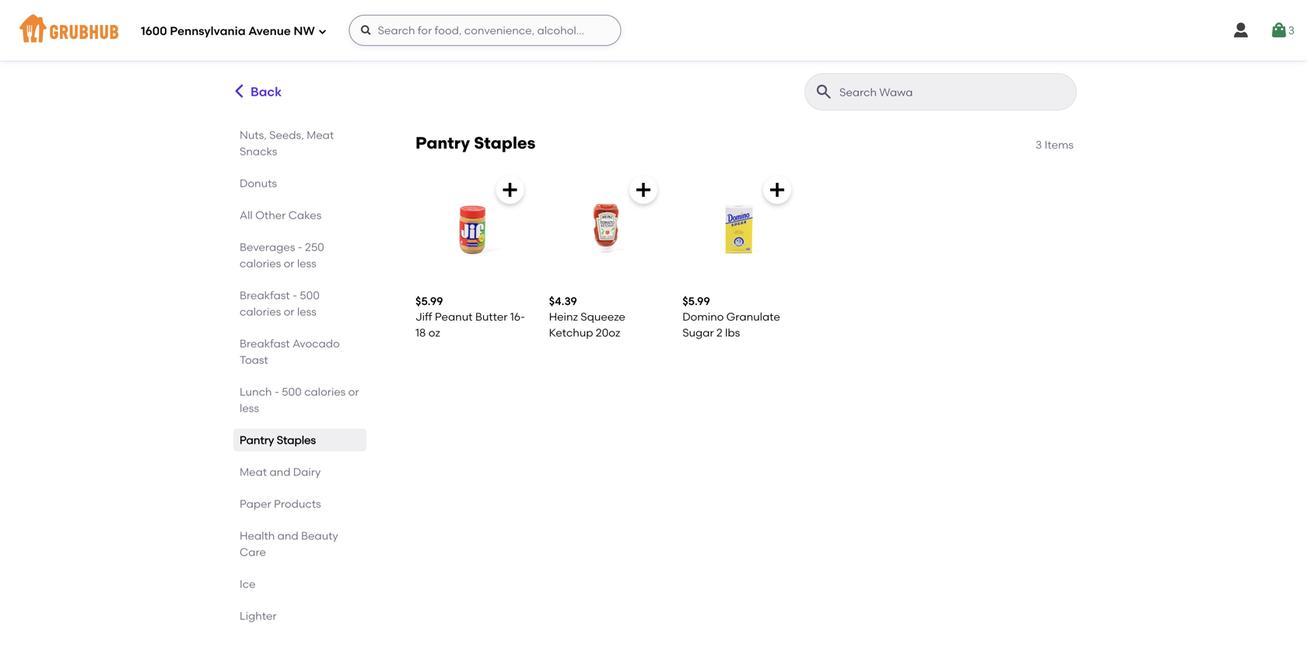 Task type: vqa. For each thing, say whether or not it's contained in the screenshot.
svg icon within 2428 N Haskell Ave. BUTTON
no



Task type: locate. For each thing, give the bounding box(es) containing it.
0 vertical spatial and
[[270, 466, 291, 479]]

-
[[298, 241, 303, 254], [293, 289, 297, 302], [275, 385, 279, 399]]

health and beauty care tab
[[240, 528, 360, 560]]

nuts, seeds, meat snacks tab
[[240, 127, 360, 160]]

and inside health and beauty care
[[278, 529, 299, 543]]

toast
[[240, 353, 268, 367]]

500 down beverages - 250 calories or less "tab"
[[300, 289, 320, 302]]

pantry staples tab
[[240, 432, 360, 448]]

svg image
[[1270, 21, 1289, 40], [318, 27, 327, 36], [501, 181, 520, 199], [768, 181, 787, 199]]

0 vertical spatial -
[[298, 241, 303, 254]]

16-
[[510, 310, 525, 324]]

paper products
[[240, 497, 321, 511]]

1 breakfast from the top
[[240, 289, 290, 302]]

1 vertical spatial breakfast
[[240, 337, 290, 350]]

2 horizontal spatial -
[[298, 241, 303, 254]]

0 horizontal spatial $5.99
[[416, 295, 443, 308]]

18
[[416, 326, 426, 339]]

pantry
[[416, 133, 470, 153], [240, 434, 274, 447]]

$5.99 inside $5.99 domino granulate sugar 2 lbs
[[683, 295, 710, 308]]

1 horizontal spatial $5.99
[[683, 295, 710, 308]]

breakfast down beverages - 250 calories or less
[[240, 289, 290, 302]]

and left dairy
[[270, 466, 291, 479]]

0 vertical spatial pantry
[[416, 133, 470, 153]]

- left 250
[[298, 241, 303, 254]]

pantry inside tab
[[240, 434, 274, 447]]

- inside beverages - 250 calories or less
[[298, 241, 303, 254]]

3
[[1289, 24, 1295, 37], [1036, 138, 1043, 151]]

- inside lunch - 500 calories or less
[[275, 385, 279, 399]]

less down 250
[[297, 257, 317, 270]]

0 horizontal spatial svg image
[[360, 24, 373, 37]]

2 breakfast from the top
[[240, 337, 290, 350]]

staples inside tab
[[277, 434, 316, 447]]

calories down breakfast avocado toast tab
[[304, 385, 346, 399]]

1 vertical spatial 500
[[282, 385, 302, 399]]

calories up toast
[[240, 305, 281, 318]]

or for lunch - 500 calories or less
[[348, 385, 359, 399]]

calories inside breakfast - 500 calories or less
[[240, 305, 281, 318]]

2 vertical spatial -
[[275, 385, 279, 399]]

health and beauty care
[[240, 529, 338, 559]]

Search for food, convenience, alcohol... search field
[[349, 15, 622, 46]]

2 vertical spatial less
[[240, 402, 259, 415]]

2
[[717, 326, 723, 339]]

$5.99 up jiff
[[416, 295, 443, 308]]

1 horizontal spatial staples
[[474, 133, 536, 153]]

less inside beverages - 250 calories or less
[[297, 257, 317, 270]]

0 horizontal spatial -
[[275, 385, 279, 399]]

3 items
[[1036, 138, 1074, 151]]

1 vertical spatial meat
[[240, 466, 267, 479]]

items
[[1045, 138, 1074, 151]]

less inside breakfast - 500 calories or less
[[297, 305, 317, 318]]

avenue
[[249, 24, 291, 38]]

breakfast avocado toast
[[240, 337, 340, 367]]

250
[[305, 241, 324, 254]]

20oz
[[596, 326, 621, 339]]

0 vertical spatial 3
[[1289, 24, 1295, 37]]

avocado
[[293, 337, 340, 350]]

0 vertical spatial pantry staples
[[416, 133, 536, 153]]

- down beverages - 250 calories or less "tab"
[[293, 289, 297, 302]]

pantry staples
[[416, 133, 536, 153], [240, 434, 316, 447]]

0 horizontal spatial meat
[[240, 466, 267, 479]]

1 vertical spatial and
[[278, 529, 299, 543]]

1 vertical spatial calories
[[240, 305, 281, 318]]

and right health
[[278, 529, 299, 543]]

$5.99 inside $5.99 jiff peanut butter 16- 18 oz
[[416, 295, 443, 308]]

less for lunch - 500 calories or less
[[240, 402, 259, 415]]

meat and dairy tab
[[240, 464, 360, 480]]

ketchup
[[549, 326, 594, 339]]

meat right seeds,
[[307, 128, 334, 142]]

beauty
[[301, 529, 338, 543]]

and inside "tab"
[[270, 466, 291, 479]]

donuts
[[240, 177, 277, 190]]

0 horizontal spatial staples
[[277, 434, 316, 447]]

and for meat
[[270, 466, 291, 479]]

1600 pennsylvania avenue nw
[[141, 24, 315, 38]]

1 horizontal spatial meat
[[307, 128, 334, 142]]

3 button
[[1270, 16, 1295, 44]]

or inside beverages - 250 calories or less
[[284, 257, 295, 270]]

1 $5.99 from the left
[[416, 295, 443, 308]]

caret left icon image
[[231, 83, 248, 99]]

$4.39 heinz squeeze ketchup 20oz
[[549, 295, 626, 339]]

1 vertical spatial 3
[[1036, 138, 1043, 151]]

or up breakfast avocado toast
[[284, 305, 295, 318]]

500
[[300, 289, 320, 302], [282, 385, 302, 399]]

all
[[240, 209, 253, 222]]

0 vertical spatial or
[[284, 257, 295, 270]]

1 vertical spatial less
[[297, 305, 317, 318]]

staples
[[474, 133, 536, 153], [277, 434, 316, 447]]

$4.39
[[549, 295, 577, 308]]

back
[[251, 84, 282, 99]]

less down lunch
[[240, 402, 259, 415]]

or inside lunch - 500 calories or less
[[348, 385, 359, 399]]

meat up paper
[[240, 466, 267, 479]]

$5.99 up 'domino'
[[683, 295, 710, 308]]

1 horizontal spatial svg image
[[635, 181, 653, 199]]

svg image inside 3 button
[[1270, 21, 1289, 40]]

care
[[240, 546, 266, 559]]

domino
[[683, 310, 724, 324]]

breakfast up toast
[[240, 337, 290, 350]]

calories inside beverages - 250 calories or less
[[240, 257, 281, 270]]

1 vertical spatial pantry
[[240, 434, 274, 447]]

1 vertical spatial -
[[293, 289, 297, 302]]

calories
[[240, 257, 281, 270], [240, 305, 281, 318], [304, 385, 346, 399]]

1 horizontal spatial pantry staples
[[416, 133, 536, 153]]

1 vertical spatial or
[[284, 305, 295, 318]]

less
[[297, 257, 317, 270], [297, 305, 317, 318], [240, 402, 259, 415]]

0 horizontal spatial pantry staples
[[240, 434, 316, 447]]

breakfast
[[240, 289, 290, 302], [240, 337, 290, 350]]

breakfast inside breakfast - 500 calories or less
[[240, 289, 290, 302]]

0 vertical spatial less
[[297, 257, 317, 270]]

calories inside lunch - 500 calories or less
[[304, 385, 346, 399]]

or down breakfast avocado toast tab
[[348, 385, 359, 399]]

0 vertical spatial meat
[[307, 128, 334, 142]]

1 vertical spatial pantry staples
[[240, 434, 316, 447]]

paper products tab
[[240, 496, 360, 512]]

cakes
[[289, 209, 322, 222]]

calories for beverages - 250 calories or less
[[240, 257, 281, 270]]

- right lunch
[[275, 385, 279, 399]]

500 inside lunch - 500 calories or less
[[282, 385, 302, 399]]

2 vertical spatial or
[[348, 385, 359, 399]]

or down beverages
[[284, 257, 295, 270]]

3 inside button
[[1289, 24, 1295, 37]]

0 vertical spatial calories
[[240, 257, 281, 270]]

2 $5.99 from the left
[[683, 295, 710, 308]]

500 for lunch
[[282, 385, 302, 399]]

500 right lunch
[[282, 385, 302, 399]]

2 vertical spatial calories
[[304, 385, 346, 399]]

or inside breakfast - 500 calories or less
[[284, 305, 295, 318]]

calories down beverages
[[240, 257, 281, 270]]

less for breakfast - 500 calories or less
[[297, 305, 317, 318]]

1 horizontal spatial -
[[293, 289, 297, 302]]

500 inside breakfast - 500 calories or less
[[300, 289, 320, 302]]

less inside lunch - 500 calories or less
[[240, 402, 259, 415]]

less up avocado at the bottom left of page
[[297, 305, 317, 318]]

donuts tab
[[240, 175, 360, 192]]

pantry staples inside tab
[[240, 434, 316, 447]]

0 vertical spatial 500
[[300, 289, 320, 302]]

0 vertical spatial breakfast
[[240, 289, 290, 302]]

or
[[284, 257, 295, 270], [284, 305, 295, 318], [348, 385, 359, 399]]

breakfast avocado toast tab
[[240, 336, 360, 368]]

jiff
[[416, 310, 432, 324]]

svg image
[[1232, 21, 1251, 40], [360, 24, 373, 37], [635, 181, 653, 199]]

nw
[[294, 24, 315, 38]]

0 horizontal spatial 3
[[1036, 138, 1043, 151]]

all other cakes tab
[[240, 207, 360, 223]]

breakfast inside breakfast avocado toast
[[240, 337, 290, 350]]

1 vertical spatial staples
[[277, 434, 316, 447]]

$5.99
[[416, 295, 443, 308], [683, 295, 710, 308]]

paper
[[240, 497, 271, 511]]

meat
[[307, 128, 334, 142], [240, 466, 267, 479]]

- inside breakfast - 500 calories or less
[[293, 289, 297, 302]]

0 horizontal spatial pantry
[[240, 434, 274, 447]]

peanut
[[435, 310, 473, 324]]

1600
[[141, 24, 167, 38]]

1 horizontal spatial 3
[[1289, 24, 1295, 37]]

lunch - 500 calories or less tab
[[240, 384, 360, 416]]

2 horizontal spatial svg image
[[1232, 21, 1251, 40]]

and
[[270, 466, 291, 479], [278, 529, 299, 543]]

breakfast - 500 calories or less
[[240, 289, 320, 318]]



Task type: describe. For each thing, give the bounding box(es) containing it.
beverages
[[240, 241, 295, 254]]

breakfast - 500 calories or less tab
[[240, 287, 360, 320]]

- for lunch
[[275, 385, 279, 399]]

lighter
[[240, 610, 277, 623]]

squeeze
[[581, 310, 626, 324]]

products
[[274, 497, 321, 511]]

snacks
[[240, 145, 277, 158]]

$5.99 jiff peanut butter 16- 18 oz
[[416, 295, 525, 339]]

back button
[[230, 73, 283, 111]]

sugar
[[683, 326, 714, 339]]

$5.99 domino granulate sugar 2 lbs
[[683, 295, 781, 339]]

all other cakes
[[240, 209, 322, 222]]

granulate
[[727, 310, 781, 324]]

dairy
[[293, 466, 321, 479]]

calories for breakfast - 500 calories or less
[[240, 305, 281, 318]]

nuts, seeds, meat snacks
[[240, 128, 334, 158]]

butter
[[476, 310, 508, 324]]

1 horizontal spatial pantry
[[416, 133, 470, 153]]

and for health
[[278, 529, 299, 543]]

domino granulate sugar 2 lbs image
[[683, 170, 798, 285]]

$5.99 for jiff
[[416, 295, 443, 308]]

heinz
[[549, 310, 578, 324]]

calories for lunch - 500 calories or less
[[304, 385, 346, 399]]

pennsylvania
[[170, 24, 246, 38]]

3 for 3 items
[[1036, 138, 1043, 151]]

meat and dairy
[[240, 466, 321, 479]]

3 for 3
[[1289, 24, 1295, 37]]

jiff peanut butter 16-18 oz image
[[416, 170, 531, 285]]

ice
[[240, 578, 256, 591]]

$5.99 for domino
[[683, 295, 710, 308]]

beverages - 250 calories or less
[[240, 241, 324, 270]]

meat inside "tab"
[[240, 466, 267, 479]]

lighter tab
[[240, 608, 360, 624]]

meat inside nuts, seeds, meat snacks
[[307, 128, 334, 142]]

oz
[[429, 326, 440, 339]]

- for breakfast
[[293, 289, 297, 302]]

beverages - 250 calories or less tab
[[240, 239, 360, 272]]

lbs
[[726, 326, 740, 339]]

breakfast for breakfast avocado toast
[[240, 337, 290, 350]]

lunch - 500 calories or less
[[240, 385, 359, 415]]

0 vertical spatial staples
[[474, 133, 536, 153]]

other
[[255, 209, 286, 222]]

ice tab
[[240, 576, 360, 592]]

breakfast for breakfast - 500 calories or less
[[240, 289, 290, 302]]

or for breakfast - 500 calories or less
[[284, 305, 295, 318]]

magnifying glass icon image
[[815, 83, 834, 101]]

health
[[240, 529, 275, 543]]

or for beverages - 250 calories or less
[[284, 257, 295, 270]]

500 for breakfast
[[300, 289, 320, 302]]

Search Wawa search field
[[838, 85, 1072, 100]]

less for beverages - 250 calories or less
[[297, 257, 317, 270]]

seeds,
[[269, 128, 304, 142]]

main navigation navigation
[[0, 0, 1308, 61]]

lunch
[[240, 385, 272, 399]]

nuts,
[[240, 128, 267, 142]]

heinz squeeze ketchup 20oz image
[[549, 170, 664, 285]]

- for beverages
[[298, 241, 303, 254]]



